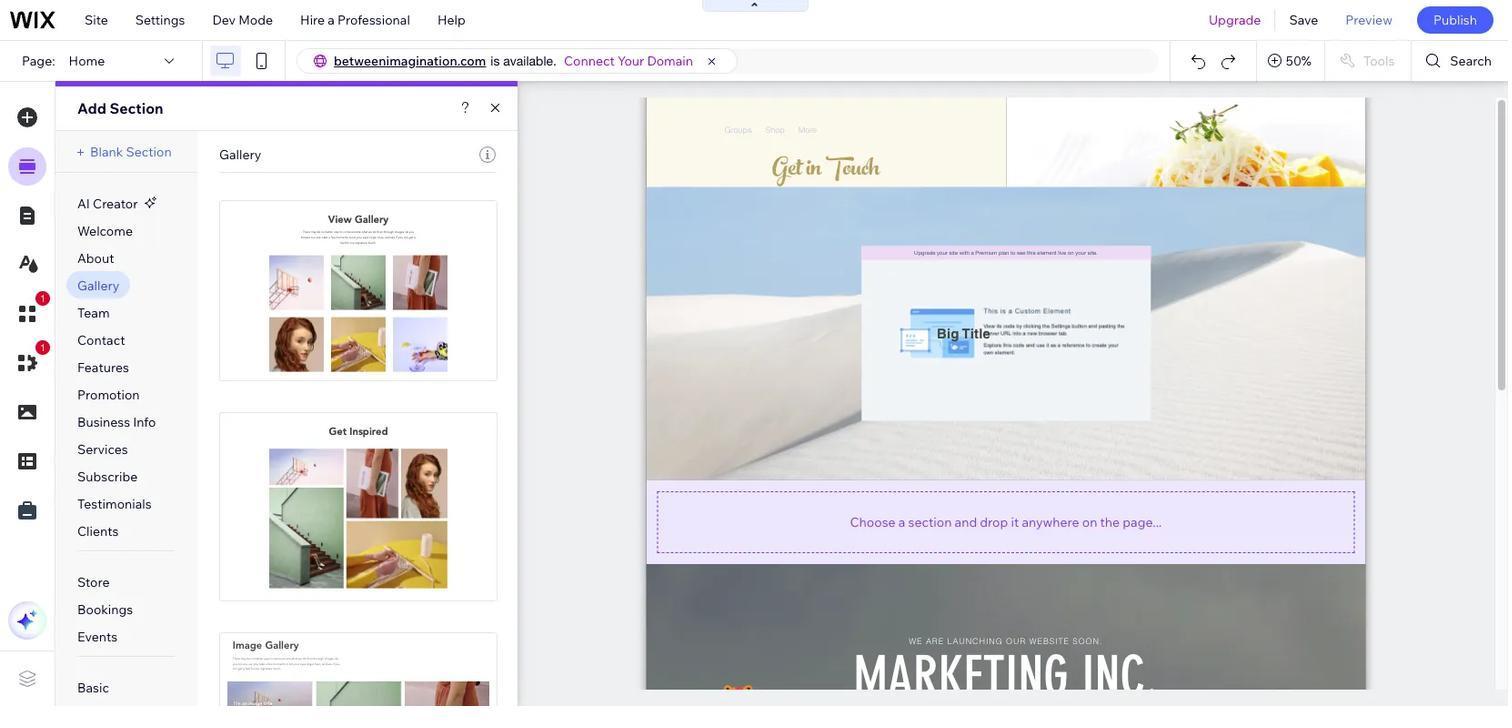 Task type: locate. For each thing, give the bounding box(es) containing it.
a right hire
[[328, 12, 335, 28]]

0 vertical spatial a
[[328, 12, 335, 28]]

1 vertical spatial 1
[[40, 342, 46, 353]]

home
[[69, 53, 105, 69]]

section
[[909, 514, 952, 530]]

save
[[1290, 12, 1319, 28]]

info
[[133, 414, 156, 430]]

blank section
[[90, 144, 172, 160]]

preview
[[1346, 12, 1393, 28]]

1 horizontal spatial a
[[899, 514, 906, 530]]

is
[[491, 54, 500, 68]]

bookings
[[77, 601, 133, 618]]

professional
[[338, 12, 410, 28]]

upgrade
[[1209, 12, 1262, 28]]

business info
[[77, 414, 156, 430]]

settings
[[135, 12, 185, 28]]

a
[[328, 12, 335, 28], [899, 514, 906, 530]]

1 button left team
[[8, 291, 50, 333]]

0 vertical spatial 1
[[40, 293, 46, 304]]

2 1 from the top
[[40, 342, 46, 353]]

dev
[[212, 12, 236, 28]]

1 for first "1" button from the bottom
[[40, 342, 46, 353]]

0 horizontal spatial gallery
[[77, 278, 120, 294]]

anywhere
[[1022, 514, 1080, 530]]

blank
[[90, 144, 123, 160]]

section for blank section
[[126, 144, 172, 160]]

0 vertical spatial gallery
[[219, 146, 262, 163]]

contact
[[77, 332, 125, 349]]

1 for second "1" button from the bottom
[[40, 293, 46, 304]]

1 vertical spatial section
[[126, 144, 172, 160]]

1 vertical spatial gallery
[[77, 278, 120, 294]]

1 button
[[8, 291, 50, 333], [8, 340, 50, 382]]

betweenimagination.com
[[334, 53, 486, 69]]

ai creator
[[77, 196, 138, 212]]

subscribe
[[77, 469, 138, 485]]

the
[[1101, 514, 1120, 530]]

1 button left features
[[8, 340, 50, 382]]

1 vertical spatial 1 button
[[8, 340, 50, 382]]

save button
[[1276, 0, 1332, 40]]

add
[[77, 99, 106, 117]]

dev mode
[[212, 12, 273, 28]]

0 vertical spatial section
[[110, 99, 163, 117]]

1
[[40, 293, 46, 304], [40, 342, 46, 353]]

team
[[77, 305, 110, 321]]

0 horizontal spatial a
[[328, 12, 335, 28]]

0 vertical spatial 1 button
[[8, 291, 50, 333]]

1 horizontal spatial gallery
[[219, 146, 262, 163]]

choose a section and drop it anywhere on the page...
[[850, 514, 1162, 530]]

hire a professional
[[300, 12, 410, 28]]

business
[[77, 414, 130, 430]]

a left section
[[899, 514, 906, 530]]

1 1 from the top
[[40, 293, 46, 304]]

1 vertical spatial a
[[899, 514, 906, 530]]

available.
[[503, 54, 557, 68]]

it
[[1011, 514, 1019, 530]]

choose
[[850, 514, 896, 530]]

section up blank section
[[110, 99, 163, 117]]

site
[[85, 12, 108, 28]]

section
[[110, 99, 163, 117], [126, 144, 172, 160]]

gallery
[[219, 146, 262, 163], [77, 278, 120, 294]]

section right blank
[[126, 144, 172, 160]]

mode
[[239, 12, 273, 28]]

testimonials
[[77, 496, 152, 512]]

2 1 button from the top
[[8, 340, 50, 382]]



Task type: describe. For each thing, give the bounding box(es) containing it.
publish button
[[1418, 6, 1494, 34]]

on
[[1083, 514, 1098, 530]]

hire
[[300, 12, 325, 28]]

ai
[[77, 196, 90, 212]]

section for add section
[[110, 99, 163, 117]]

search
[[1451, 53, 1492, 69]]

publish
[[1434, 12, 1478, 28]]

welcome
[[77, 223, 133, 239]]

a for professional
[[328, 12, 335, 28]]

50% button
[[1257, 41, 1325, 81]]

help
[[438, 12, 466, 28]]

search button
[[1413, 41, 1509, 81]]

basic
[[77, 680, 109, 696]]

and
[[955, 514, 977, 530]]

preview button
[[1332, 0, 1407, 40]]

services
[[77, 441, 128, 458]]

store
[[77, 574, 110, 591]]

page...
[[1123, 514, 1162, 530]]

promotion
[[77, 387, 140, 403]]

your
[[618, 53, 645, 69]]

tools
[[1364, 53, 1395, 69]]

50%
[[1287, 53, 1312, 69]]

about
[[77, 250, 114, 267]]

a for section
[[899, 514, 906, 530]]

is available. connect your domain
[[491, 53, 693, 69]]

events
[[77, 629, 118, 645]]

domain
[[647, 53, 693, 69]]

clients
[[77, 523, 119, 540]]

add section
[[77, 99, 163, 117]]

features
[[77, 359, 129, 376]]

1 1 button from the top
[[8, 291, 50, 333]]

connect
[[564, 53, 615, 69]]

creator
[[93, 196, 138, 212]]

tools button
[[1326, 41, 1412, 81]]

drop
[[980, 514, 1008, 530]]



Task type: vqa. For each thing, say whether or not it's contained in the screenshot.
left a
yes



